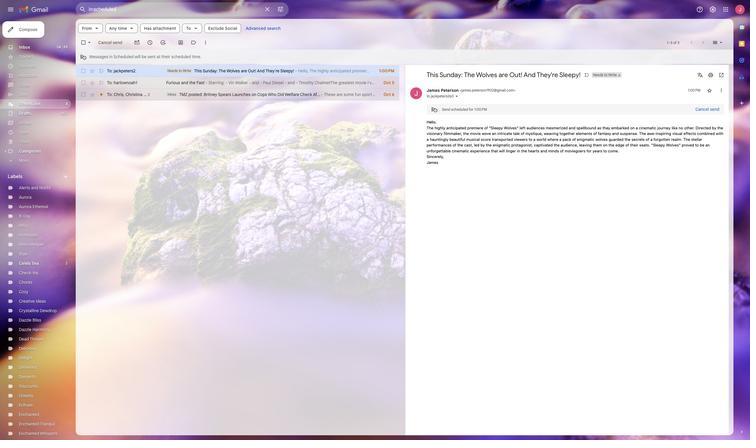 Task type: describe. For each thing, give the bounding box(es) containing it.
important
[[19, 73, 37, 78]]

oct for oct 5
[[384, 80, 391, 86]]

1 horizontal spatial sleepy!
[[560, 71, 581, 79]]

1 vertical spatial an
[[706, 143, 710, 148]]

,
[[124, 92, 125, 97]]

mail
[[25, 120, 32, 126]]

enchanted for enchanted tranquil
[[19, 422, 39, 428]]

blue
[[19, 252, 27, 257]]

to inside button
[[604, 73, 608, 77]]

a left pack
[[560, 137, 562, 142]]

toggle split pane mode image
[[712, 40, 718, 46]]

a down mystique,
[[534, 137, 536, 142]]

0 horizontal spatial they're
[[266, 68, 279, 74]]

delicious link
[[19, 346, 36, 352]]

of right edge
[[626, 143, 629, 148]]

guarded
[[609, 137, 624, 142]]

1 horizontal spatial out!
[[510, 71, 523, 79]]

at
[[157, 54, 160, 59]]

did
[[278, 92, 284, 97]]

0 horizontal spatial cancel send button
[[96, 37, 125, 48]]

0 horizontal spatial sleepy!
[[280, 68, 294, 74]]

compose button
[[2, 21, 45, 38]]

2 horizontal spatial 3
[[678, 40, 680, 45]]

1 horizontal spatial are
[[499, 71, 508, 79]]

2 inside labels navigation
[[66, 262, 67, 266]]

enchanted tranquil link
[[19, 422, 55, 428]]

on right riding
[[437, 80, 442, 86]]

them
[[593, 143, 602, 148]]

day
[[23, 214, 31, 219]]

of down beautiful
[[453, 143, 456, 148]]

–
[[668, 40, 671, 45]]

this sunday: the wolves are out! and they're sleepy! main content
[[76, 19, 734, 436]]

the up james peterson "cell"
[[464, 71, 475, 79]]

thread
[[30, 337, 43, 342]]

0 horizontal spatial be
[[142, 54, 147, 59]]

1 row from the top
[[76, 65, 399, 77]]

drafts link
[[19, 111, 31, 116]]

1 horizontal spatial by
[[712, 126, 717, 130]]

wove
[[482, 131, 491, 136]]

to: for harlownoah1
[[107, 80, 113, 86]]

spam link
[[19, 130, 30, 135]]

to jackpeters260
[[427, 94, 454, 99]]

2 inside to: chris , christina ... 2
[[148, 92, 150, 97]]

vin
[[229, 80, 234, 86]]

and down captivated
[[541, 149, 547, 153]]

2 horizontal spatial 1:00 pm
[[688, 88, 701, 93]]

the up come.
[[609, 143, 615, 148]]

1 horizontal spatial bliss
[[33, 318, 41, 323]]

0 horizontal spatial their
[[162, 54, 170, 59]]

that
[[491, 149, 498, 153]]

other.
[[684, 126, 695, 130]]

protagonist,
[[511, 143, 533, 148]]

ever
[[375, 80, 383, 86]]

0 vertical spatial scheduled
[[171, 54, 191, 59]]

- left vin
[[226, 80, 228, 86]]

aurora ethereal
[[19, 204, 48, 210]]

fantasy
[[598, 131, 611, 136]]

the down score
[[486, 143, 492, 148]]

0 vertical spatial for
[[469, 107, 474, 112]]

hauntingly
[[430, 137, 449, 142]]

embarked
[[612, 126, 629, 130]]

edge
[[616, 143, 625, 148]]

add to tasks image
[[160, 40, 166, 46]]

forgotten
[[654, 137, 670, 142]]

the up secrets
[[639, 131, 646, 136]]

to: for jackpeters2.
[[107, 68, 113, 74]]

blue link
[[19, 252, 27, 257]]

scheduled inside labels navigation
[[19, 101, 40, 107]]

creative
[[19, 299, 35, 304]]

3 to: from the top
[[107, 92, 113, 97]]

aurora for aurora ethereal
[[19, 204, 31, 210]]

0 vertical spatial cinematic
[[639, 126, 656, 130]]

ideas
[[36, 299, 46, 304]]

0 horizontal spatial will
[[135, 54, 141, 59]]

messages in scheduled will be sent at their scheduled time.
[[89, 54, 201, 59]]

of up wove
[[484, 126, 488, 130]]

echoes link
[[19, 403, 33, 409]]

a left plane!
[[443, 80, 446, 86]]

whispers
[[40, 432, 57, 437]]

audiences
[[527, 126, 545, 130]]

leaving
[[579, 143, 592, 148]]

dewdrop
[[40, 309, 57, 314]]

not starred image
[[707, 88, 713, 93]]

a down visionary
[[427, 137, 429, 142]]

0 horizontal spatial and
[[257, 68, 265, 74]]

1 vertical spatial by
[[481, 143, 485, 148]]

2 row from the top
[[76, 77, 510, 89]]

the up starring:
[[219, 68, 226, 74]]

celeb tea link
[[19, 261, 39, 267]]

lasik
[[404, 80, 414, 86]]

harlownoah1
[[114, 80, 137, 86]]

check-ins
[[19, 271, 38, 276]]

of down left
[[521, 131, 525, 136]]

main menu image
[[7, 6, 14, 13]]

sent
[[19, 92, 27, 97]]

chalmetthe
[[315, 80, 338, 86]]

- right walker
[[249, 80, 251, 86]]

birthdaze link
[[19, 233, 37, 238]]

exclude
[[208, 26, 224, 31]]

chores
[[19, 280, 32, 286]]

realm.
[[671, 137, 683, 142]]

be inside hello, the highly anticipated premiere of "sleepy wolves" left audiences mesmerized and spellbound as they embarked on a cinematic journey like no other. directed by the visionary filmmaker, the movie wove an intricate tale of mystique, weaving together elements of fantasy and suspense. the awe-inspiring visual effects combined with a hauntingly beautiful musical score transported viewers to a world where a pack of enigmatic wolves guarded the secrets of a forgotten realm. the stellar performances of the cast, led by the enigmatic protagonist, captivated the audience, leaving them on the edge of their seats. "sleepy wolves" proved to be an unforgettable cinematic experience that will linger in the hearts and minds of moviegoers for years to come. sincerely, james
[[700, 143, 705, 148]]

Search mail text field
[[89, 7, 260, 12]]

anticipated
[[446, 126, 466, 130]]

desserts link
[[19, 375, 36, 380]]

posted:
[[189, 92, 203, 97]]

0 horizontal spatial are
[[241, 68, 247, 74]]

gmail image
[[19, 4, 51, 15]]

hello,
[[427, 120, 437, 125]]

needs for needs to write
[[593, 73, 604, 77]]

1 horizontal spatial this
[[427, 71, 439, 79]]

enchanted link
[[19, 413, 39, 418]]

peterson
[[441, 88, 459, 93]]

spears
[[218, 92, 231, 97]]

3 row from the top
[[76, 89, 399, 101]]

their inside hello, the highly anticipated premiere of "sleepy wolves" left audiences mesmerized and spellbound as they embarked on a cinematic journey like no other. directed by the visionary filmmaker, the movie wove an intricate tale of mystique, weaving together elements of fantasy and suspense. the awe-inspiring visual effects combined with a hauntingly beautiful musical score transported viewers to a world where a pack of enigmatic wolves guarded the secrets of a forgotten realm. the stellar performances of the cast, led by the enigmatic protagonist, captivated the audience, leaving them on the edge of their seats. "sleepy wolves" proved to be an unforgettable cinematic experience that will linger in the hearts and minds of moviegoers for years to come. sincerely, james
[[630, 143, 639, 148]]

beautiful
[[450, 137, 465, 142]]

experience
[[470, 149, 490, 153]]

0 vertical spatial cancel send
[[98, 40, 122, 45]]

ins
[[33, 271, 38, 276]]

support image
[[696, 6, 704, 13]]

seats.
[[640, 143, 650, 148]]

check-ins link
[[19, 271, 38, 276]]

crystalline dewdrop
[[19, 309, 57, 314]]

1 vertical spatial cancel
[[696, 107, 709, 112]]

and up together
[[569, 126, 576, 130]]

after
[[394, 80, 403, 86]]

to: chris , christina ... 2
[[107, 92, 150, 97]]

to: harlownoah1
[[107, 80, 137, 86]]

to inside needs to write this sunday: the wolves are out! and they're sleepy! -
[[179, 69, 182, 73]]

3 inside labels navigation
[[65, 102, 67, 106]]

directed
[[696, 126, 711, 130]]

the down beautiful
[[458, 143, 463, 148]]

starred link
[[19, 54, 33, 59]]

of right "minds"
[[560, 149, 564, 153]]

dazzle for dazzle harmony
[[19, 328, 32, 333]]

for inside hello, the highly anticipated premiere of "sleepy wolves" left audiences mesmerized and spellbound as they embarked on a cinematic journey like no other. directed by the visionary filmmaker, the movie wove an intricate tale of mystique, weaving together elements of fantasy and suspense. the awe-inspiring visual effects combined with a hauntingly beautiful musical score transported viewers to a world where a pack of enigmatic wolves guarded the secrets of a forgotten realm. the stellar performances of the cast, led by the enigmatic protagonist, captivated the audience, leaving them on the edge of their seats. "sleepy wolves" proved to be an unforgettable cinematic experience that will linger in the hearts and minds of moviegoers for years to come. sincerely, james
[[587, 149, 592, 153]]

settings image
[[709, 6, 717, 13]]

and up guarded
[[612, 131, 619, 136]]

of up seats.
[[646, 137, 650, 142]]

snooze image
[[147, 40, 153, 46]]

1 horizontal spatial they're
[[537, 71, 558, 79]]

in inside hello, the highly anticipated premiere of "sleepy wolves" left audiences mesmerized and spellbound as they embarked on a cinematic journey like no other. directed by the visionary filmmaker, the movie wove an intricate tale of mystique, weaving together elements of fantasy and suspense. the awe-inspiring visual effects combined with a hauntingly beautiful musical score transported viewers to a world where a pack of enigmatic wolves guarded the secrets of a forgotten realm. the stellar performances of the cast, led by the enigmatic protagonist, captivated the audience, leaving them on the edge of their seats. "sleepy wolves" proved to be an unforgettable cinematic experience that will linger in the hearts and minds of moviegoers for years to come. sincerely, james
[[517, 149, 520, 153]]

move to inbox image
[[178, 40, 184, 46]]

compose
[[19, 27, 37, 32]]

all
[[19, 120, 24, 126]]

snoozed link
[[19, 64, 35, 69]]

a down "awe-"
[[651, 137, 653, 142]]

54
[[57, 45, 61, 49]]

- left paul
[[260, 80, 262, 86]]

inbox link
[[19, 45, 30, 50]]

the down 'suspense.'
[[625, 137, 631, 142]]

fast
[[197, 80, 205, 86]]

tmz
[[179, 92, 187, 97]]

whisper
[[28, 242, 44, 248]]

cops
[[257, 92, 267, 97]]

1 vertical spatial cancel send
[[696, 107, 720, 112]]

1 horizontal spatial sunday:
[[440, 71, 463, 79]]

aurora ethereal link
[[19, 204, 48, 210]]

sent
[[148, 54, 156, 59]]

the up with
[[718, 126, 723, 130]]

1 horizontal spatial enigmatic
[[577, 137, 595, 142]]

of up wolves
[[594, 131, 597, 136]]

0 vertical spatial send
[[113, 40, 122, 45]]

alerts
[[19, 186, 30, 191]]

1:00 pm cell
[[688, 88, 701, 93]]

1 horizontal spatial cancel send button
[[691, 104, 724, 115]]

0 horizontal spatial out!
[[248, 68, 256, 74]]

categories
[[19, 149, 41, 154]]

607
[[61, 111, 67, 116]]

any time button
[[105, 24, 138, 33]]



Task type: locate. For each thing, give the bounding box(es) containing it.
enchanted down enchanted tranquil link
[[19, 432, 39, 437]]

advanced search options image
[[275, 3, 286, 15]]

1 aurora from the top
[[19, 195, 31, 200]]

0 horizontal spatial this
[[194, 68, 202, 74]]

enchanted down the enchanted link
[[19, 422, 39, 428]]

Not starred checkbox
[[707, 88, 713, 93]]

furious and the fast - starring: - vin walker - and - paul diesel - and - timothy chalmetthe greatest movie i've ever seen after lasik while riding on a plane! -markd_doezthe_moviez23
[[166, 80, 510, 86]]

inbox inside labels navigation
[[19, 45, 30, 50]]

1 vertical spatial scheduled
[[19, 101, 40, 107]]

minds
[[548, 149, 559, 153]]

cancel send down any
[[98, 40, 122, 45]]

1 vertical spatial be
[[700, 143, 705, 148]]

2 vertical spatial to:
[[107, 92, 113, 97]]

1 to: from the top
[[107, 68, 113, 74]]

1 vertical spatial in
[[517, 149, 520, 153]]

echoes
[[19, 403, 33, 409]]

1 horizontal spatial will
[[499, 149, 505, 153]]

1 horizontal spatial scheduled
[[451, 107, 468, 112]]

1 horizontal spatial 2
[[148, 92, 150, 97]]

transported
[[492, 137, 513, 142]]

2 dazzle from the top
[[19, 328, 32, 333]]

0 vertical spatial aurora
[[19, 195, 31, 200]]

0 horizontal spatial 2
[[66, 262, 67, 266]]

"sleepy
[[489, 126, 503, 130], [651, 143, 665, 148]]

the up "minds"
[[554, 143, 560, 148]]

2 oct from the top
[[384, 92, 391, 97]]

performances
[[427, 143, 452, 148]]

james.peterson1902@gmail.com
[[462, 88, 514, 93]]

to: left jackpeters2.
[[107, 68, 113, 74]]

on left cops
[[252, 92, 256, 97]]

0 vertical spatial enigmatic
[[577, 137, 595, 142]]

the left fast
[[189, 80, 196, 86]]

cancel send
[[98, 40, 122, 45], [696, 107, 720, 112]]

discounts link
[[19, 384, 38, 390]]

chats link
[[19, 83, 30, 88]]

0 vertical spatial cancel
[[98, 40, 112, 45]]

james inside hello, the highly anticipated premiere of "sleepy wolves" left audiences mesmerized and spellbound as they embarked on a cinematic journey like no other. directed by the visionary filmmaker, the movie wove an intricate tale of mystique, weaving together elements of fantasy and suspense. the awe-inspiring visual effects combined with a hauntingly beautiful musical score transported viewers to a world where a pack of enigmatic wolves guarded the secrets of a forgotten realm. the stellar performances of the cast, led by the enigmatic protagonist, captivated the audience, leaving them on the edge of their seats. "sleepy wolves" proved to be an unforgettable cinematic experience that will linger in the hearts and minds of moviegoers for years to come. sincerely, james
[[427, 160, 438, 165]]

row
[[76, 65, 399, 77], [76, 77, 510, 89], [76, 89, 399, 101]]

all mail link
[[19, 120, 32, 126]]

cancel send button up directed in the right of the page
[[691, 104, 724, 115]]

- up welfare
[[295, 68, 297, 74]]

0 horizontal spatial for
[[469, 107, 474, 112]]

like
[[672, 126, 678, 130]]

delicious
[[19, 346, 36, 352]]

1 horizontal spatial movie
[[470, 131, 481, 136]]

1 vertical spatial their
[[630, 143, 639, 148]]

2 james from the top
[[427, 160, 438, 165]]

search mail image
[[78, 4, 88, 15]]

aurora for aurora link
[[19, 195, 31, 200]]

0 horizontal spatial scheduled
[[19, 101, 40, 107]]

be
[[142, 54, 147, 59], [700, 143, 705, 148]]

james peterson < james.peterson1902@gmail.com >
[[427, 88, 516, 93]]

in down the protagonist,
[[517, 149, 520, 153]]

elements
[[576, 131, 592, 136]]

1 vertical spatial enigmatic
[[493, 143, 510, 148]]

the down hello, on the top right of page
[[427, 126, 434, 130]]

send down any time
[[113, 40, 122, 45]]

come.
[[608, 149, 619, 153]]

movie inside hello, the highly anticipated premiere of "sleepy wolves" left audiences mesmerized and spellbound as they embarked on a cinematic journey like no other. directed by the visionary filmmaker, the movie wove an intricate tale of mystique, weaving together elements of fantasy and suspense. the awe-inspiring visual effects combined with a hauntingly beautiful musical score transported viewers to a world where a pack of enigmatic wolves guarded the secrets of a forgotten realm. the stellar performances of the cast, led by the enigmatic protagonist, captivated the audience, leaving them on the edge of their seats. "sleepy wolves" proved to be an unforgettable cinematic experience that will linger in the hearts and minds of moviegoers for years to come. sincerely, james
[[470, 131, 481, 136]]

an
[[492, 131, 497, 136], [706, 143, 710, 148]]

clear search image
[[262, 3, 273, 15]]

cozy
[[19, 290, 28, 295]]

this up fast
[[194, 68, 202, 74]]

scheduled inside this sunday: the wolves are out! and they're sleepy! main content
[[114, 54, 134, 59]]

exclude social button
[[204, 24, 241, 33]]

- right diesel
[[285, 80, 287, 86]]

oct for oct 6
[[384, 92, 391, 97]]

will left the sent
[[135, 54, 141, 59]]

cozy link
[[19, 290, 28, 295]]

dazzle down crystalline
[[19, 318, 32, 323]]

0 vertical spatial james
[[427, 88, 440, 93]]

to: left harlownoah1
[[107, 80, 113, 86]]

more button
[[0, 156, 71, 166]]

1 vertical spatial "sleepy
[[651, 143, 665, 148]]

1 vertical spatial movie
[[470, 131, 481, 136]]

their down secrets
[[630, 143, 639, 148]]

0 horizontal spatial by
[[481, 143, 485, 148]]

by up with
[[712, 126, 717, 130]]

cancel send up directed in the right of the page
[[696, 107, 720, 112]]

1:00 pm up 'premiere'
[[475, 107, 487, 112]]

- up the <
[[459, 80, 461, 86]]

labels navigation
[[0, 19, 76, 441]]

...
[[144, 92, 147, 97]]

- left timothy on the top left of the page
[[296, 80, 298, 86]]

aurora down aurora link
[[19, 204, 31, 210]]

2 aurora from the top
[[19, 204, 31, 210]]

will right that
[[499, 149, 505, 153]]

advanced search
[[246, 26, 281, 31]]

alerts and notifs
[[19, 186, 50, 191]]

0 vertical spatial in
[[109, 54, 113, 59]]

1 horizontal spatial needs
[[593, 73, 604, 77]]

with
[[716, 131, 724, 136]]

bliss up blue link
[[19, 242, 28, 248]]

bliss
[[19, 242, 28, 248], [33, 318, 41, 323]]

cancel up directed in the right of the page
[[696, 107, 709, 112]]

bliss down crystalline dewdrop 'link'
[[33, 318, 41, 323]]

1 horizontal spatial wolves
[[476, 71, 497, 79]]

the up musical
[[463, 131, 469, 136]]

1 horizontal spatial "sleepy
[[651, 143, 665, 148]]

for
[[469, 107, 474, 112], [587, 149, 592, 153]]

are up walker
[[241, 68, 247, 74]]

the
[[219, 68, 226, 74], [464, 71, 475, 79], [427, 126, 434, 130], [639, 131, 646, 136], [684, 137, 690, 142]]

important link
[[19, 73, 37, 78]]

wolves" down realm.
[[666, 143, 681, 148]]

0 horizontal spatial an
[[492, 131, 497, 136]]

on down wolves
[[603, 143, 608, 148]]

1 horizontal spatial be
[[700, 143, 705, 148]]

2 enchanted from the top
[[19, 422, 39, 428]]

0 vertical spatial oct
[[384, 80, 391, 86]]

0 horizontal spatial needs
[[167, 69, 178, 73]]

0 horizontal spatial wolves
[[227, 68, 240, 74]]

0 vertical spatial inbox
[[19, 45, 30, 50]]

1:00 pm up "seen"
[[379, 68, 395, 74]]

2 vertical spatial enchanted
[[19, 432, 39, 437]]

"sleepy up intricate
[[489, 126, 503, 130]]

1 vertical spatial bliss
[[33, 318, 41, 323]]

an down combined
[[706, 143, 710, 148]]

to:
[[107, 68, 113, 74], [107, 80, 113, 86], [107, 92, 113, 97]]

has
[[144, 26, 152, 31]]

will inside hello, the highly anticipated premiere of "sleepy wolves" left audiences mesmerized and spellbound as they embarked on a cinematic journey like no other. directed by the visionary filmmaker, the movie wove an intricate tale of mystique, weaving together elements of fantasy and suspense. the awe-inspiring visual effects combined with a hauntingly beautiful musical score transported viewers to a world where a pack of enigmatic wolves guarded the secrets of a forgotten realm. the stellar performances of the cast, led by the enigmatic protagonist, captivated the audience, leaving them on the edge of their seats. "sleepy wolves" proved to be an unforgettable cinematic experience that will linger in the hearts and minds of moviegoers for years to come. sincerely, james
[[499, 149, 505, 153]]

categories link
[[19, 149, 41, 154]]

0 horizontal spatial bliss
[[19, 242, 28, 248]]

sunday: up starring:
[[203, 68, 218, 74]]

0 vertical spatial will
[[135, 54, 141, 59]]

1 horizontal spatial in
[[517, 149, 520, 153]]

1 vertical spatial will
[[499, 149, 505, 153]]

1 horizontal spatial write
[[608, 73, 617, 77]]

all mail
[[19, 120, 32, 126]]

wolves" up tale
[[504, 126, 519, 130]]

>
[[514, 88, 516, 93]]

0 horizontal spatial 1:00 pm
[[379, 68, 395, 74]]

a
[[443, 80, 446, 86], [636, 126, 638, 130], [427, 137, 429, 142], [534, 137, 536, 142], [560, 137, 562, 142], [651, 137, 653, 142]]

riding
[[426, 80, 436, 86]]

of right –
[[673, 40, 677, 45]]

cancel send button
[[96, 37, 125, 48], [691, 104, 724, 115]]

0 vertical spatial be
[[142, 54, 147, 59]]

1 enchanted from the top
[[19, 413, 39, 418]]

labels image
[[191, 40, 197, 46]]

inbox left tmz
[[167, 92, 176, 97]]

- right af...
[[321, 92, 323, 97]]

write inside needs to write button
[[608, 73, 617, 77]]

- right fast
[[206, 80, 208, 86]]

proved
[[682, 143, 694, 148]]

of
[[673, 40, 677, 45], [484, 126, 488, 130], [521, 131, 525, 136], [594, 131, 597, 136], [572, 137, 576, 142], [646, 137, 650, 142], [453, 143, 456, 148], [626, 143, 629, 148], [560, 149, 564, 153]]

advanced search button
[[244, 23, 283, 34]]

send down not starred image at right
[[710, 107, 720, 112]]

sunday: inside row
[[203, 68, 218, 74]]

labels heading
[[8, 174, 63, 180]]

scheduled right send
[[451, 107, 468, 112]]

secrets
[[632, 137, 645, 142]]

the down the protagonist,
[[521, 149, 527, 153]]

any
[[109, 26, 117, 31]]

in right messages
[[109, 54, 113, 59]]

suspense.
[[620, 131, 638, 136]]

paul
[[263, 80, 271, 86]]

1 vertical spatial send
[[710, 107, 720, 112]]

-
[[295, 68, 297, 74], [206, 80, 208, 86], [226, 80, 228, 86], [249, 80, 251, 86], [260, 80, 262, 86], [285, 80, 287, 86], [296, 80, 298, 86], [459, 80, 461, 86], [321, 92, 323, 97]]

0 horizontal spatial sunday:
[[203, 68, 218, 74]]

write inside needs to write this sunday: the wolves are out! and they're sleepy! -
[[183, 69, 191, 73]]

aurora down the alerts
[[19, 195, 31, 200]]

alerts and notifs link
[[19, 186, 50, 191]]

0 horizontal spatial write
[[183, 69, 191, 73]]

0 horizontal spatial in
[[109, 54, 113, 59]]

ethereal
[[33, 204, 48, 210]]

celeb tea
[[19, 261, 39, 267]]

their right at
[[162, 54, 170, 59]]

and right the alerts
[[31, 186, 38, 191]]

diesel
[[272, 80, 284, 86]]

needs for needs to write this sunday: the wolves are out! and they're sleepy! -
[[167, 69, 178, 73]]

0 vertical spatial to:
[[107, 68, 113, 74]]

and inside labels navigation
[[31, 186, 38, 191]]

enchanted for enchanted whispers
[[19, 432, 39, 437]]

0 horizontal spatial 3
[[65, 102, 67, 106]]

1 james from the top
[[427, 88, 440, 93]]

0 vertical spatial wolves"
[[504, 126, 519, 130]]

54 : 89
[[57, 45, 67, 49]]

inspiring
[[656, 131, 671, 136]]

are up markd_doezthe_moviez23
[[499, 71, 508, 79]]

1 vertical spatial inbox
[[167, 92, 176, 97]]

0 vertical spatial an
[[492, 131, 497, 136]]

spellbound
[[577, 126, 596, 130]]

linger
[[506, 149, 516, 153]]

1 vertical spatial oct
[[384, 92, 391, 97]]

write
[[183, 69, 191, 73], [608, 73, 617, 77]]

inbox for inbox tmz posted: britney spears launches on cops who did welfare check af... -
[[167, 92, 176, 97]]

scheduled down move to inbox icon
[[171, 54, 191, 59]]

"sleepy down forgotten
[[651, 143, 665, 148]]

be left the sent
[[142, 54, 147, 59]]

1 vertical spatial cancel send button
[[691, 104, 724, 115]]

89
[[63, 45, 67, 49]]

out! up >
[[510, 71, 523, 79]]

james down riding
[[427, 88, 440, 93]]

3 enchanted from the top
[[19, 432, 39, 437]]

snoozed
[[19, 64, 35, 69]]

cast,
[[464, 143, 473, 148]]

None search field
[[76, 2, 289, 17]]

christina
[[126, 92, 142, 97]]

and left paul
[[252, 80, 259, 86]]

1 horizontal spatial cancel send
[[696, 107, 720, 112]]

movie down 'premiere'
[[470, 131, 481, 136]]

1 horizontal spatial wolves"
[[666, 143, 681, 148]]

scheduled
[[171, 54, 191, 59], [451, 107, 468, 112]]

will
[[135, 54, 141, 59], [499, 149, 505, 153]]

james down sincerely,
[[427, 160, 438, 165]]

1 vertical spatial james
[[427, 160, 438, 165]]

cancel
[[98, 40, 112, 45], [696, 107, 709, 112]]

row up welfare
[[76, 77, 510, 89]]

sunday:
[[203, 68, 218, 74], [440, 71, 463, 79]]

cinematic up "awe-"
[[639, 126, 656, 130]]

visionary
[[427, 131, 443, 136]]

row up walker
[[76, 65, 399, 77]]

None checkbox
[[80, 40, 86, 46]]

1 vertical spatial cinematic
[[452, 149, 469, 153]]

needs inside needs to write this sunday: the wolves are out! and they're sleepy! -
[[167, 69, 178, 73]]

write for needs to write this sunday: the wolves are out! and they're sleepy! -
[[183, 69, 191, 73]]

james peterson cell
[[427, 88, 516, 93]]

dazzle for dazzle bliss
[[19, 318, 32, 323]]

inbox
[[19, 45, 30, 50], [167, 92, 176, 97]]

3 up 607 at the top left of the page
[[65, 102, 67, 106]]

inbox inside inbox tmz posted: britney spears launches on cops who did welfare check af... -
[[167, 92, 176, 97]]

1 horizontal spatial 1:00 pm
[[475, 107, 487, 112]]

dead
[[19, 337, 29, 342]]

0 vertical spatial "sleepy
[[489, 126, 503, 130]]

0 vertical spatial cancel send button
[[96, 37, 125, 48]]

oct 5
[[384, 80, 395, 86]]

more image
[[203, 40, 209, 46]]

score
[[481, 137, 491, 142]]

a up 'suspense.'
[[636, 126, 638, 130]]

inbox up starred
[[19, 45, 30, 50]]

needs to write
[[593, 73, 617, 77]]

1 oct from the top
[[384, 80, 391, 86]]

1 horizontal spatial and
[[524, 71, 536, 79]]

1 – 3 of 3
[[667, 40, 680, 45]]

3
[[671, 40, 673, 45], [678, 40, 680, 45], [65, 102, 67, 106]]

0 vertical spatial scheduled
[[114, 54, 134, 59]]

the up proved
[[684, 137, 690, 142]]

inbox tmz posted: britney spears launches on cops who did welfare check af... -
[[167, 92, 324, 97]]

0 horizontal spatial send
[[113, 40, 122, 45]]

cinematic down the "cast,"
[[452, 149, 469, 153]]

2 vertical spatial 1:00 pm
[[475, 107, 487, 112]]

trash link
[[19, 139, 29, 145]]

1 vertical spatial scheduled
[[451, 107, 468, 112]]

0 horizontal spatial cancel
[[98, 40, 112, 45]]

1 horizontal spatial cancel
[[696, 107, 709, 112]]

0 vertical spatial enchanted
[[19, 413, 39, 418]]

unforgettable
[[427, 149, 451, 153]]

enigmatic down transported
[[493, 143, 510, 148]]

inbox for inbox
[[19, 45, 30, 50]]

0 vertical spatial movie
[[355, 80, 367, 86]]

for down leaving
[[587, 149, 592, 153]]

3 right 1
[[671, 40, 673, 45]]

moviegoers
[[565, 149, 586, 153]]

0 horizontal spatial scheduled
[[171, 54, 191, 59]]

i've
[[368, 80, 374, 86]]

0 vertical spatial their
[[162, 54, 170, 59]]

wolves"
[[504, 126, 519, 130], [666, 143, 681, 148]]

0 vertical spatial 1:00 pm
[[379, 68, 395, 74]]

are
[[241, 68, 247, 74], [499, 71, 508, 79]]

1 vertical spatial dazzle
[[19, 328, 32, 333]]

enchanted for the enchanted link
[[19, 413, 39, 418]]

1 vertical spatial wolves"
[[666, 143, 681, 148]]

2 to: from the top
[[107, 80, 113, 86]]

desserts
[[19, 375, 36, 380]]

dazzle up dead at the bottom of page
[[19, 328, 32, 333]]

and right furious
[[181, 80, 188, 86]]

this up riding
[[427, 71, 439, 79]]

enchanted whispers link
[[19, 432, 57, 437]]

0 horizontal spatial cinematic
[[452, 149, 469, 153]]

oct left 5
[[384, 80, 391, 86]]

0 horizontal spatial movie
[[355, 80, 367, 86]]

1 horizontal spatial 3
[[671, 40, 673, 45]]

needs inside button
[[593, 73, 604, 77]]

1 vertical spatial aurora
[[19, 204, 31, 210]]

and up welfare
[[288, 80, 295, 86]]

crystalline
[[19, 309, 39, 314]]

crystalline dewdrop link
[[19, 309, 57, 314]]

1 dazzle from the top
[[19, 318, 32, 323]]

sunday: up plane!
[[440, 71, 463, 79]]

combined
[[697, 131, 715, 136]]

on up 'suspense.'
[[630, 126, 635, 130]]

scheduled up drafts
[[19, 101, 40, 107]]

of right pack
[[572, 137, 576, 142]]

as
[[598, 126, 602, 130]]

starred
[[19, 54, 33, 59]]

time
[[118, 26, 127, 31]]

to: left chris
[[107, 92, 113, 97]]

None checkbox
[[80, 68, 86, 74], [80, 80, 86, 86], [80, 92, 86, 98], [80, 68, 86, 74], [80, 80, 86, 86], [80, 92, 86, 98]]

1 vertical spatial for
[[587, 149, 592, 153]]

for down james peterson < james.peterson1902@gmail.com >
[[469, 107, 474, 112]]

af...
[[313, 92, 320, 97]]

wolves inside row
[[227, 68, 240, 74]]

and
[[181, 80, 188, 86], [252, 80, 259, 86], [288, 80, 295, 86], [569, 126, 576, 130], [612, 131, 619, 136], [541, 149, 547, 153], [31, 186, 38, 191]]

write for needs to write
[[608, 73, 617, 77]]

tab list
[[734, 19, 750, 420]]

3 right –
[[678, 40, 680, 45]]

0 horizontal spatial enigmatic
[[493, 143, 510, 148]]



Task type: vqa. For each thing, say whether or not it's contained in the screenshot.
GameStop Italia and others share their thoughts on LinkedIn link
no



